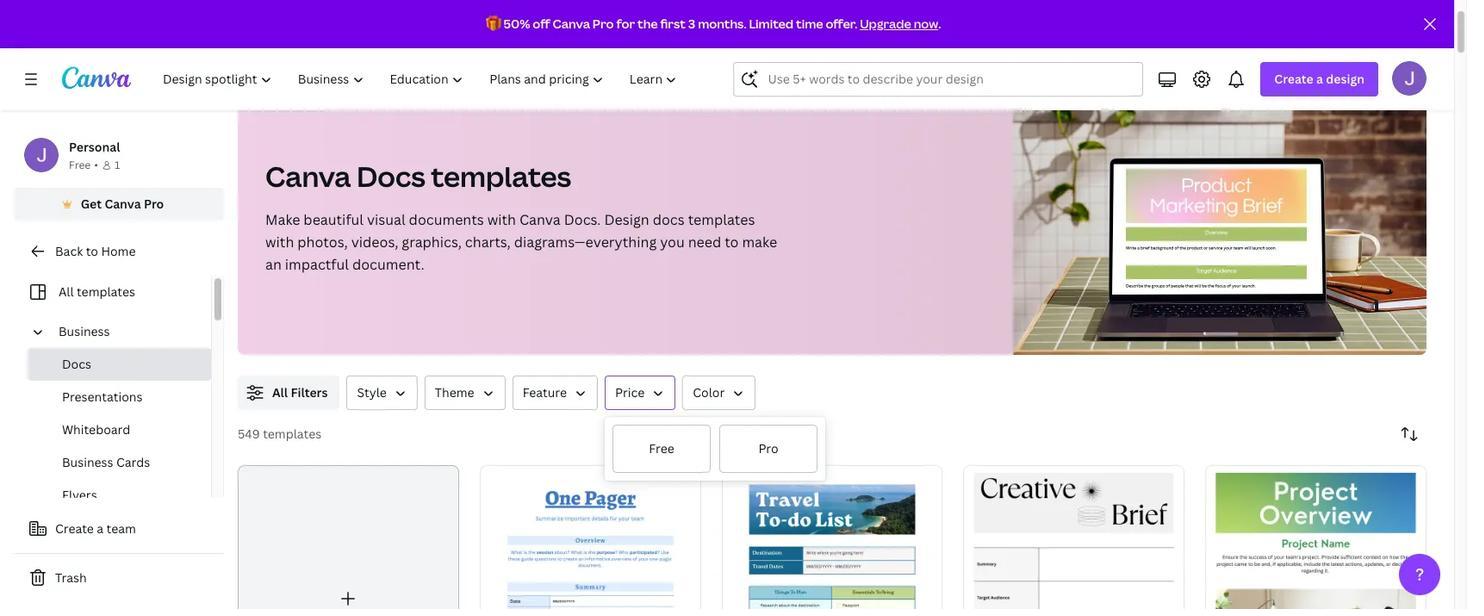 Task type: locate. For each thing, give the bounding box(es) containing it.
1 horizontal spatial style
[[1110, 47, 1140, 63]]

a inside dropdown button
[[1317, 71, 1324, 87]]

0 vertical spatial design
[[685, 47, 724, 63]]

canva right get
[[105, 196, 141, 212]]

guide
[[1143, 47, 1177, 63]]

planner
[[401, 47, 446, 63]]

0 horizontal spatial docs
[[62, 356, 91, 372]]

newspaper link
[[459, 38, 539, 72]]

create a design
[[1275, 71, 1365, 87]]

0 horizontal spatial design
[[605, 210, 650, 229]]

whiteboard
[[62, 421, 130, 438]]

1 vertical spatial business
[[62, 454, 113, 471]]

with
[[487, 210, 516, 229], [265, 233, 294, 252]]

design brief
[[685, 47, 755, 63]]

create inside button
[[55, 521, 94, 537]]

project plan link
[[769, 38, 853, 72]]

create left design
[[1275, 71, 1314, 87]]

1 vertical spatial free
[[649, 440, 675, 457]]

all down back
[[59, 284, 74, 300]]

1 vertical spatial create
[[55, 521, 94, 537]]

case study link
[[592, 38, 671, 72]]

trash
[[55, 570, 87, 586]]

you
[[660, 233, 685, 252]]

style for style guide
[[1110, 47, 1140, 63]]

report
[[1198, 47, 1238, 63]]

2 horizontal spatial docs
[[357, 158, 426, 195]]

style right filters
[[357, 384, 387, 401]]

create a team
[[55, 521, 136, 537]]

2 horizontal spatial pro
[[759, 440, 779, 457]]

0 vertical spatial all
[[59, 284, 74, 300]]

0 vertical spatial style
[[1110, 47, 1140, 63]]

home
[[101, 243, 136, 259]]

feature
[[523, 384, 567, 401]]

create a design button
[[1261, 62, 1379, 97]]

1 vertical spatial pro
[[144, 196, 164, 212]]

presentations
[[62, 389, 143, 405]]

to right "need" on the top
[[725, 233, 739, 252]]

create for create a team
[[55, 521, 94, 537]]

0 horizontal spatial free
[[69, 158, 91, 172]]

with up charts,
[[487, 210, 516, 229]]

design down 🎁 50% off canva pro for the first 3 months. limited time offer. upgrade now .
[[685, 47, 724, 63]]

a for design
[[1317, 71, 1324, 87]]

all inside all filters button
[[272, 384, 288, 401]]

consultation
[[970, 47, 1045, 63]]

business down all templates
[[59, 323, 110, 340]]

docs up presentations
[[62, 356, 91, 372]]

all inside all templates link
[[59, 284, 74, 300]]

price button
[[605, 376, 676, 410]]

price
[[615, 384, 645, 401]]

all
[[59, 284, 74, 300], [272, 384, 288, 401]]

style left guide
[[1110, 47, 1140, 63]]

project overview doc in light green blue vibrant professional style image
[[1206, 465, 1427, 609]]

a left design
[[1317, 71, 1324, 87]]

0 vertical spatial business
[[59, 323, 110, 340]]

1 horizontal spatial design
[[685, 47, 724, 63]]

free for free •
[[69, 158, 91, 172]]

style guide link
[[1104, 38, 1184, 72]]

diagrams—everything
[[514, 233, 657, 252]]

months.
[[698, 16, 747, 32]]

off
[[533, 16, 550, 32]]

1 vertical spatial design
[[605, 210, 650, 229]]

a for team
[[97, 521, 104, 537]]

canva
[[553, 16, 590, 32], [265, 158, 351, 195], [105, 196, 141, 212], [520, 210, 561, 229]]

1 vertical spatial a
[[97, 521, 104, 537]]

0 horizontal spatial pro
[[144, 196, 164, 212]]

beautiful
[[304, 210, 364, 229]]

upgrade
[[860, 16, 912, 32]]

get canva pro
[[81, 196, 164, 212]]

make
[[742, 233, 777, 252]]

0 horizontal spatial create
[[55, 521, 94, 537]]

style button
[[347, 376, 418, 410]]

0 vertical spatial docs
[[320, 47, 349, 63]]

professional docs
[[245, 47, 349, 63]]

questionnaire link
[[860, 38, 956, 72]]

2 vertical spatial pro
[[759, 440, 779, 457]]

.
[[939, 16, 941, 32]]

0 horizontal spatial to
[[86, 243, 98, 259]]

1 horizontal spatial create
[[1275, 71, 1314, 87]]

business inside 'link'
[[59, 323, 110, 340]]

report link
[[1191, 38, 1245, 72]]

to inside make beautiful visual documents with canva docs. design docs templates with photos, videos, graphics, charts, diagrams—everything you need to make an impactful document.
[[725, 233, 739, 252]]

case
[[599, 47, 627, 63]]

need
[[688, 233, 722, 252]]

0 horizontal spatial all
[[59, 284, 74, 300]]

0 vertical spatial with
[[487, 210, 516, 229]]

business cards link
[[28, 446, 211, 479]]

free left the •
[[69, 158, 91, 172]]

1 horizontal spatial pro
[[593, 16, 614, 32]]

0 vertical spatial create
[[1275, 71, 1314, 87]]

all filters button
[[238, 376, 340, 410]]

with down make
[[265, 233, 294, 252]]

team
[[106, 521, 136, 537]]

create inside dropdown button
[[1275, 71, 1314, 87]]

1 horizontal spatial free
[[649, 440, 675, 457]]

None search field
[[734, 62, 1144, 97]]

free button
[[612, 424, 712, 474]]

questionnaire
[[867, 47, 949, 63]]

consultation invoice link
[[963, 38, 1097, 72]]

2 vertical spatial docs
[[62, 356, 91, 372]]

style for style
[[357, 384, 387, 401]]

1 vertical spatial with
[[265, 233, 294, 252]]

create for create a design
[[1275, 71, 1314, 87]]

docs
[[320, 47, 349, 63], [357, 158, 426, 195], [62, 356, 91, 372]]

🎁
[[486, 16, 501, 32]]

free inside button
[[649, 440, 675, 457]]

all left filters
[[272, 384, 288, 401]]

style inside 'link'
[[1110, 47, 1140, 63]]

design left docs
[[605, 210, 650, 229]]

pro inside pro button
[[759, 440, 779, 457]]

free •
[[69, 158, 98, 172]]

Sort by button
[[1393, 417, 1427, 452]]

offer.
[[826, 16, 858, 32]]

0 horizontal spatial with
[[265, 233, 294, 252]]

to right back
[[86, 243, 98, 259]]

project plan
[[776, 47, 846, 63]]

templates up "need" on the top
[[688, 210, 755, 229]]

templates
[[431, 158, 571, 195], [688, 210, 755, 229], [77, 284, 135, 300], [263, 426, 322, 442]]

free for free
[[649, 440, 675, 457]]

create a team button
[[14, 512, 224, 546]]

0 horizontal spatial style
[[357, 384, 387, 401]]

all for all templates
[[59, 284, 74, 300]]

a
[[1317, 71, 1324, 87], [97, 521, 104, 537]]

1 vertical spatial style
[[357, 384, 387, 401]]

pro
[[593, 16, 614, 32], [144, 196, 164, 212], [759, 440, 779, 457]]

professional docs link
[[238, 38, 356, 72]]

0 horizontal spatial a
[[97, 521, 104, 537]]

color button
[[683, 376, 756, 410]]

creative brief doc in black and white grey editorial style image
[[964, 465, 1185, 609]]

0 vertical spatial a
[[1317, 71, 1324, 87]]

style
[[1110, 47, 1140, 63], [357, 384, 387, 401]]

time
[[796, 16, 824, 32]]

1 horizontal spatial docs
[[320, 47, 349, 63]]

create down flyers
[[55, 521, 94, 537]]

templates inside make beautiful visual documents with canva docs. design docs templates with photos, videos, graphics, charts, diagrams—everything you need to make an impactful document.
[[688, 210, 755, 229]]

plan
[[821, 47, 846, 63]]

business link
[[52, 315, 201, 348]]

meal planner link
[[363, 38, 453, 72]]

top level navigation element
[[152, 62, 692, 97]]

trash link
[[14, 561, 224, 596]]

1 vertical spatial all
[[272, 384, 288, 401]]

docs up visual
[[357, 158, 426, 195]]

theme button
[[425, 376, 506, 410]]

business
[[59, 323, 110, 340], [62, 454, 113, 471]]

free down price button
[[649, 440, 675, 457]]

personal
[[69, 139, 120, 155]]

549
[[238, 426, 260, 442]]

invoice
[[1048, 47, 1090, 63]]

canva left docs.
[[520, 210, 561, 229]]

0 vertical spatial free
[[69, 158, 91, 172]]

1 horizontal spatial a
[[1317, 71, 1324, 87]]

docs left meal
[[320, 47, 349, 63]]

1 vertical spatial docs
[[357, 158, 426, 195]]

business up flyers
[[62, 454, 113, 471]]

style inside button
[[357, 384, 387, 401]]

1 horizontal spatial to
[[725, 233, 739, 252]]

docs for professional
[[320, 47, 349, 63]]

canva inside make beautiful visual documents with canva docs. design docs templates with photos, videos, graphics, charts, diagrams—everything you need to make an impactful document.
[[520, 210, 561, 229]]

a left team
[[97, 521, 104, 537]]

docs inside professional docs link
[[320, 47, 349, 63]]

a inside button
[[97, 521, 104, 537]]

1 horizontal spatial all
[[272, 384, 288, 401]]



Task type: vqa. For each thing, say whether or not it's contained in the screenshot.
Business link
yes



Task type: describe. For each thing, give the bounding box(es) containing it.
project
[[776, 47, 818, 63]]

back to home link
[[14, 234, 224, 269]]

theme
[[435, 384, 475, 401]]

the
[[638, 16, 658, 32]]

pro button
[[719, 424, 819, 474]]

templates down all filters button
[[263, 426, 322, 442]]

videos,
[[351, 233, 399, 252]]

templates down back to home
[[77, 284, 135, 300]]

make beautiful visual documents with canva docs. design docs templates with photos, videos, graphics, charts, diagrams—everything you need to make an impactful document.
[[265, 210, 777, 274]]

graphics,
[[402, 233, 462, 252]]

make
[[265, 210, 300, 229]]

feature button
[[512, 376, 598, 410]]

🎁 50% off canva pro for the first 3 months. limited time offer. upgrade now .
[[486, 16, 941, 32]]

doc
[[466, 6, 490, 22]]

upgrade now button
[[860, 16, 939, 32]]

design inside 'link'
[[685, 47, 724, 63]]

design inside make beautiful visual documents with canva docs. design docs templates with photos, videos, graphics, charts, diagrams—everything you need to make an impactful document.
[[605, 210, 650, 229]]

back to home
[[55, 243, 136, 259]]

canva docs templates
[[265, 158, 571, 195]]

get canva pro button
[[14, 188, 224, 221]]

all templates
[[59, 284, 135, 300]]

now
[[914, 16, 939, 32]]

Search search field
[[768, 63, 1133, 96]]

get
[[81, 196, 102, 212]]

consultation invoice
[[970, 47, 1090, 63]]

visual
[[367, 210, 406, 229]]

professional
[[245, 47, 317, 63]]

canva inside get canva pro button
[[105, 196, 141, 212]]

canva up beautiful
[[265, 158, 351, 195]]

an
[[265, 255, 282, 274]]

limited
[[749, 16, 794, 32]]

meal
[[370, 47, 398, 63]]

design
[[1327, 71, 1365, 87]]

•
[[94, 158, 98, 172]]

50%
[[504, 16, 530, 32]]

study
[[630, 47, 664, 63]]

business for business cards
[[62, 454, 113, 471]]

templates up charts,
[[431, 158, 571, 195]]

all for all filters
[[272, 384, 288, 401]]

first
[[661, 16, 686, 32]]

documents
[[409, 210, 484, 229]]

all templates link
[[24, 276, 201, 309]]

for
[[617, 16, 635, 32]]

business cards
[[62, 454, 150, 471]]

pro inside get canva pro button
[[144, 196, 164, 212]]

impactful
[[285, 255, 349, 274]]

okr
[[553, 47, 578, 63]]

travel to-do list doc in teal pastel green pastel purple vibrant professional style image
[[722, 465, 943, 609]]

549 templates
[[238, 426, 322, 442]]

flyers
[[62, 487, 97, 503]]

all filters
[[272, 384, 328, 401]]

cards
[[116, 454, 150, 471]]

case study
[[599, 47, 664, 63]]

presentations link
[[28, 381, 211, 414]]

whiteboard link
[[28, 414, 211, 446]]

flyers link
[[28, 479, 211, 512]]

docs for canva
[[357, 158, 426, 195]]

color
[[693, 384, 725, 401]]

jacob simon image
[[1393, 61, 1427, 96]]

brief
[[727, 47, 755, 63]]

0 vertical spatial pro
[[593, 16, 614, 32]]

1
[[115, 158, 120, 172]]

photos,
[[298, 233, 348, 252]]

one pager doc in black and white blue light blue classic professional style image
[[480, 465, 701, 609]]

3
[[688, 16, 696, 32]]

canva right the off in the left top of the page
[[553, 16, 590, 32]]

document.
[[352, 255, 425, 274]]

1 horizontal spatial with
[[487, 210, 516, 229]]

okr link
[[546, 38, 585, 72]]

docs.
[[564, 210, 601, 229]]

filters
[[291, 384, 328, 401]]

business for business
[[59, 323, 110, 340]]

design brief link
[[678, 38, 762, 72]]

charts,
[[465, 233, 511, 252]]

newspaper
[[466, 47, 532, 63]]

meal planner
[[370, 47, 446, 63]]

docs
[[653, 210, 685, 229]]



